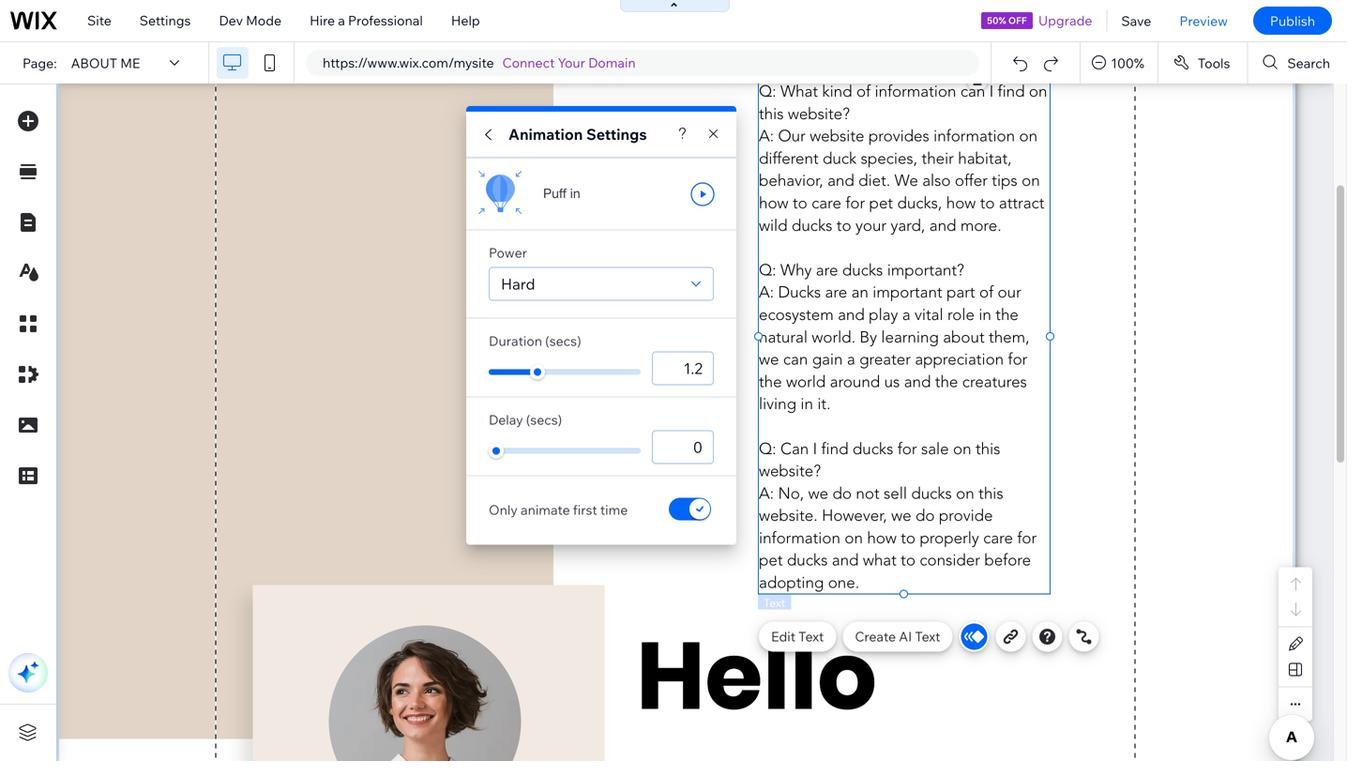 Task type: describe. For each thing, give the bounding box(es) containing it.
search
[[1288, 55, 1331, 71]]

only
[[489, 502, 518, 518]]

50% off
[[987, 15, 1027, 26]]

tools button
[[1159, 42, 1248, 84]]

puff
[[543, 185, 567, 201]]

connect
[[503, 54, 555, 71]]

create ai text
[[855, 628, 941, 645]]

help
[[451, 12, 480, 29]]

your
[[558, 54, 586, 71]]

dev mode
[[219, 12, 282, 29]]

ai
[[899, 628, 912, 645]]

100%
[[1111, 55, 1145, 71]]

publish button
[[1254, 7, 1333, 35]]

create
[[855, 628, 896, 645]]

first
[[573, 502, 597, 518]]

delay
[[489, 412, 523, 428]]

1 horizontal spatial settings
[[586, 125, 647, 144]]

professional
[[348, 12, 423, 29]]

hire a professional
[[310, 12, 423, 29]]

edit text
[[771, 628, 824, 645]]

duration (secs)
[[489, 333, 581, 349]]

domain
[[588, 54, 636, 71]]

off
[[1009, 15, 1027, 26]]

preview
[[1180, 12, 1228, 29]]

save button
[[1108, 0, 1166, 41]]

animation
[[509, 125, 583, 144]]

animate
[[521, 502, 570, 518]]

tools
[[1198, 55, 1231, 71]]

in
[[570, 185, 581, 201]]

upgrade
[[1039, 12, 1093, 29]]

a
[[338, 12, 345, 29]]

edit
[[771, 628, 796, 645]]

mode
[[246, 12, 282, 29]]

time
[[600, 502, 628, 518]]



Task type: vqa. For each thing, say whether or not it's contained in the screenshot.
the bottommost content
no



Task type: locate. For each thing, give the bounding box(es) containing it.
puff in
[[543, 185, 581, 201]]

me
[[120, 55, 140, 71]]

duration
[[489, 333, 542, 349]]

text right the ai
[[915, 628, 941, 645]]

save
[[1122, 12, 1152, 29]]

settings right the animation
[[586, 125, 647, 144]]

switch
[[667, 497, 714, 523]]

animation settings
[[509, 125, 647, 144]]

None text field
[[652, 351, 714, 385]]

about me
[[71, 55, 140, 71]]

text
[[799, 628, 824, 645], [915, 628, 941, 645]]

preview button
[[1166, 0, 1242, 41]]

https://www.wix.com/mysite connect your domain
[[323, 54, 636, 71]]

settings up me
[[140, 12, 191, 29]]

(secs) right delay at the left bottom of the page
[[526, 412, 562, 428]]

1 vertical spatial (secs)
[[526, 412, 562, 428]]

(secs) for delay (secs)
[[526, 412, 562, 428]]

delay (secs)
[[489, 412, 562, 428]]

None text field
[[652, 430, 714, 464]]

100% button
[[1081, 42, 1158, 84]]

1 vertical spatial settings
[[586, 125, 647, 144]]

0 vertical spatial (secs)
[[545, 333, 581, 349]]

(secs) right "duration"
[[545, 333, 581, 349]]

50%
[[987, 15, 1007, 26]]

power
[[489, 244, 527, 261]]

hire
[[310, 12, 335, 29]]

0 horizontal spatial settings
[[140, 12, 191, 29]]

dev
[[219, 12, 243, 29]]

2 text from the left
[[915, 628, 941, 645]]

only animate first time
[[489, 502, 628, 518]]

(secs) for duration (secs)
[[545, 333, 581, 349]]

settings
[[140, 12, 191, 29], [586, 125, 647, 144]]

search button
[[1248, 42, 1348, 84]]

hard
[[501, 274, 535, 293]]

about
[[71, 55, 117, 71]]

0 horizontal spatial text
[[799, 628, 824, 645]]

0 vertical spatial settings
[[140, 12, 191, 29]]

(secs)
[[545, 333, 581, 349], [526, 412, 562, 428]]

text right edit
[[799, 628, 824, 645]]

publish
[[1271, 12, 1316, 29]]

https://www.wix.com/mysite
[[323, 54, 494, 71]]

site
[[87, 12, 111, 29]]

1 text from the left
[[799, 628, 824, 645]]

1 horizontal spatial text
[[915, 628, 941, 645]]



